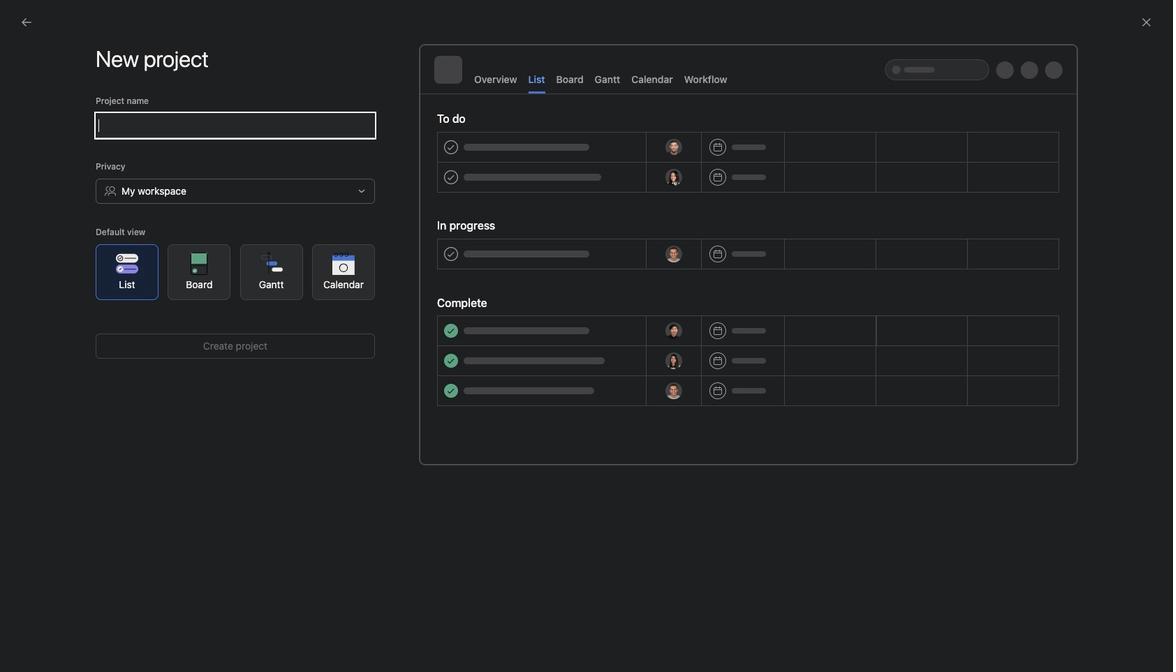 Task type: locate. For each thing, give the bounding box(es) containing it.
1 horizontal spatial list item
[[693, 242, 883, 284]]

list box
[[422, 6, 757, 28]]

None text field
[[96, 113, 375, 138]]

close image
[[1141, 17, 1152, 28]]

global element
[[0, 34, 168, 118]]

1 vertical spatial list item
[[252, 293, 665, 318]]

list item
[[693, 242, 883, 284], [252, 293, 665, 318]]

projects element
[[0, 272, 168, 323]]

hide sidebar image
[[18, 11, 29, 22]]

starred element
[[0, 222, 168, 272]]

0 vertical spatial list item
[[693, 242, 883, 284]]

list image
[[897, 254, 914, 271]]

0 horizontal spatial list item
[[252, 293, 665, 318]]



Task type: vqa. For each thing, say whether or not it's contained in the screenshot.
leftmost 1 button
no



Task type: describe. For each thing, give the bounding box(es) containing it.
this is a preview of your project image
[[420, 45, 1077, 465]]

go back image
[[21, 17, 32, 28]]

add profile photo image
[[269, 208, 302, 242]]

teams element
[[0, 323, 168, 373]]



